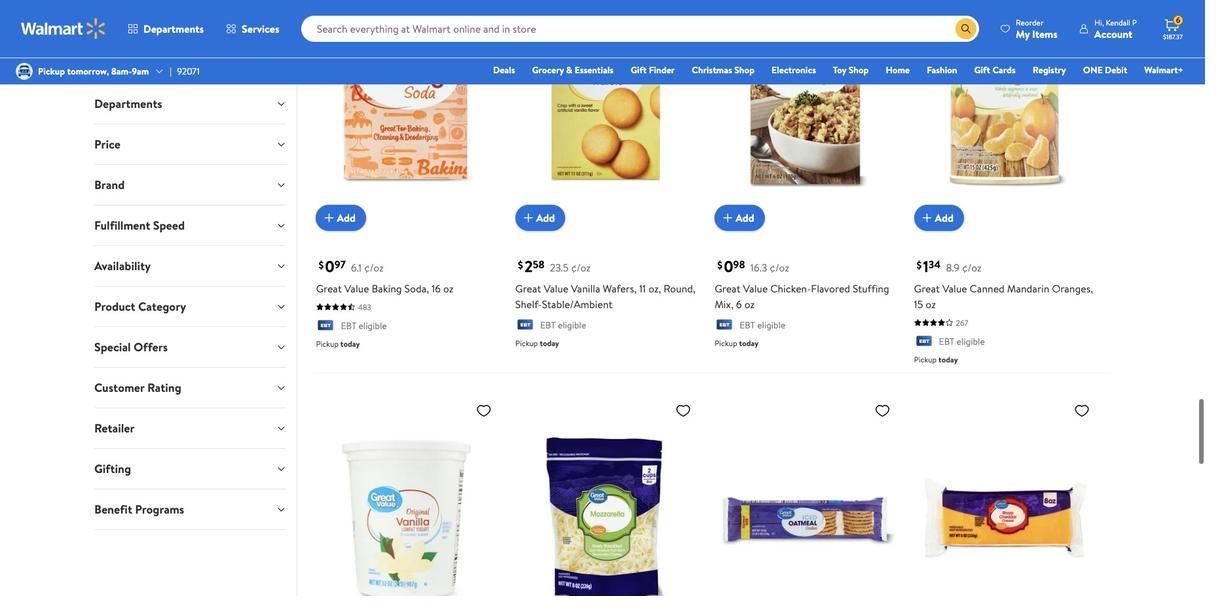 Task type: vqa. For each thing, say whether or not it's contained in the screenshot.
leftmost the oz
yes



Task type: locate. For each thing, give the bounding box(es) containing it.
add up 34
[[935, 211, 954, 225]]

christmas shop
[[692, 64, 755, 77]]

$ left 1
[[917, 258, 922, 273]]

1 $ from the left
[[319, 258, 324, 273]]

9am
[[132, 65, 149, 78]]

eligible for the right ebt image
[[757, 319, 786, 332]]

value inside the $ 0 98 16.3 ¢/oz great value chicken-flavored stuffing mix, 6 oz
[[743, 282, 768, 296]]

2 add from the left
[[536, 211, 555, 225]]

1 horizontal spatial ebt image
[[914, 336, 934, 349]]

great for $ 0 98 16.3 ¢/oz great value chicken-flavored stuffing mix, 6 oz
[[715, 282, 741, 296]]

2 great from the left
[[515, 282, 541, 296]]

great for $ 1 34 8.9 ¢/oz great value canned mandarin oranges, 15 oz
[[914, 282, 940, 296]]

fulfillment
[[94, 217, 150, 234]]

¢/oz right the 6.1
[[364, 261, 384, 275]]

value
[[344, 282, 369, 296], [544, 282, 568, 296], [743, 282, 768, 296], [942, 282, 967, 296]]

1 great from the left
[[316, 282, 342, 296]]

3 ¢/oz from the left
[[770, 261, 789, 275]]

brand
[[94, 177, 125, 193]]

great up mix,
[[715, 282, 741, 296]]

0 inside $ 0 97 6.1 ¢/oz great value baking soda, 16 oz
[[325, 255, 335, 278]]

1 gift from the left
[[631, 64, 647, 77]]

23.5
[[550, 261, 569, 275]]

eligible down 483
[[359, 320, 387, 333]]

vanilla
[[571, 282, 600, 296]]

gifting tab
[[84, 449, 297, 489]]

ebt image down shelf-
[[515, 320, 535, 333]]

great inside the $ 0 98 16.3 ¢/oz great value chicken-flavored stuffing mix, 6 oz
[[715, 282, 741, 296]]

shop for toy shop
[[849, 64, 869, 77]]

$ inside $ 0 97 6.1 ¢/oz great value baking soda, 16 oz
[[319, 258, 324, 273]]

ebt image down mix,
[[715, 320, 734, 333]]

1 horizontal spatial add to cart image
[[720, 210, 736, 226]]

4 value from the left
[[942, 282, 967, 296]]

eligible down chicken-
[[757, 319, 786, 332]]

0 horizontal spatial gift
[[631, 64, 647, 77]]

debit
[[1105, 64, 1127, 77]]

2 shop from the left
[[849, 64, 869, 77]]

gift left the finder
[[631, 64, 647, 77]]

0 for $ 0 98 16.3 ¢/oz great value chicken-flavored stuffing mix, 6 oz
[[724, 255, 733, 278]]

pickup today down 267 at the bottom right of page
[[914, 354, 958, 366]]

wafers,
[[603, 282, 637, 296]]

offers
[[134, 339, 168, 356]]

toy
[[833, 64, 846, 77]]

eligible
[[558, 319, 586, 332], [757, 319, 786, 332], [359, 320, 387, 333], [957, 335, 985, 348]]

6 up $187.37 at right
[[1176, 15, 1180, 26]]

$ inside $ 1 34 8.9 ¢/oz great value canned mandarin oranges, 15 oz
[[917, 258, 922, 273]]

value down 8.9 on the right top of page
[[942, 282, 967, 296]]

3 add button from the left
[[715, 205, 765, 231]]

retailer
[[94, 420, 135, 437]]

value inside $ 2 58 23.5 ¢/oz great value vanilla wafers, 11 oz, round, shelf-stable/ambient
[[544, 282, 568, 296]]

add to cart image up 34
[[919, 210, 935, 226]]

search icon image
[[961, 24, 971, 34]]

ebt eligible
[[540, 319, 586, 332], [740, 319, 786, 332], [341, 320, 387, 333], [939, 335, 985, 348]]

great for $ 2 58 23.5 ¢/oz great value vanilla wafers, 11 oz, round, shelf-stable/ambient
[[515, 282, 541, 296]]

ebt image
[[515, 320, 535, 333], [914, 336, 934, 349]]

ebt image
[[715, 320, 734, 333], [316, 320, 336, 334]]

add button up 58
[[515, 205, 565, 231]]

Search search field
[[301, 16, 979, 42]]

0 horizontal spatial add to cart image
[[521, 210, 536, 226]]

92071
[[177, 65, 200, 78]]

eligible down 267 at the bottom right of page
[[957, 335, 985, 348]]

ebt for topmost ebt icon
[[540, 319, 556, 332]]

gift left cards
[[974, 64, 990, 77]]

gift for gift cards
[[974, 64, 990, 77]]

great value canned mandarin oranges, 15 oz image
[[914, 0, 1095, 221]]

1 ¢/oz from the left
[[364, 261, 384, 275]]

product category tab
[[84, 287, 297, 327]]

¢/oz right "16.3"
[[770, 261, 789, 275]]

add button for 98
[[715, 205, 765, 231]]

8.9
[[946, 261, 960, 275]]

¢/oz
[[364, 261, 384, 275], [571, 261, 591, 275], [770, 261, 789, 275], [962, 261, 982, 275]]

1 0 from the left
[[325, 255, 335, 278]]

$ 0 97 6.1 ¢/oz great value baking soda, 16 oz
[[316, 255, 453, 296]]

0 horizontal spatial 0
[[325, 255, 335, 278]]

$ for $ 0 97 6.1 ¢/oz great value baking soda, 16 oz
[[319, 258, 324, 273]]

ebt eligible down chicken-
[[740, 319, 786, 332]]

fashion
[[927, 64, 957, 77]]

1 horizontal spatial oz
[[744, 297, 755, 312]]

1 add from the left
[[337, 211, 356, 225]]

electronics link
[[766, 63, 822, 77]]

$ left "2"
[[518, 258, 523, 273]]

grocery & essentials
[[532, 64, 614, 77]]

1 horizontal spatial 6
[[1176, 15, 1180, 26]]

customer rating button
[[84, 368, 297, 408]]

6
[[1176, 15, 1180, 26], [736, 297, 742, 312]]

¢/oz up "vanilla"
[[571, 261, 591, 275]]

registry link
[[1027, 63, 1072, 77]]

267
[[956, 318, 968, 329]]

ebt eligible down 483
[[341, 320, 387, 333]]

4 $ from the left
[[917, 258, 922, 273]]

add to favorites list, great value original vanilla lowfat yogurt, 32 oz image
[[476, 403, 492, 419]]

stuffing
[[853, 282, 889, 296]]

6 inside 6 $187.37
[[1176, 15, 1180, 26]]

ebt eligible down stable/ambient
[[540, 319, 586, 332]]

$ left 98
[[717, 258, 723, 273]]

 image
[[16, 63, 33, 80]]

0 inside the $ 0 98 16.3 ¢/oz great value chicken-flavored stuffing mix, 6 oz
[[724, 255, 733, 278]]

483
[[358, 302, 371, 313]]

add button up 34
[[914, 205, 964, 231]]

shelf-
[[515, 297, 542, 312]]

walmart+
[[1144, 64, 1184, 77]]

1 vertical spatial ebt image
[[914, 336, 934, 349]]

1 horizontal spatial 0
[[724, 255, 733, 278]]

1 vertical spatial departments
[[94, 96, 162, 112]]

ebt
[[540, 319, 556, 332], [740, 319, 755, 332], [341, 320, 356, 333], [939, 335, 954, 348]]

eligible for topmost ebt icon
[[558, 319, 586, 332]]

add button up 97
[[316, 205, 366, 231]]

value down "16.3"
[[743, 282, 768, 296]]

retailer tab
[[84, 409, 297, 449]]

toy shop
[[833, 64, 869, 77]]

98
[[733, 258, 745, 272]]

pickup tomorrow, 8am-9am
[[38, 65, 149, 78]]

gift inside gift finder link
[[631, 64, 647, 77]]

2 gift from the left
[[974, 64, 990, 77]]

walmart+ link
[[1139, 63, 1189, 77]]

departments button down 92071
[[84, 84, 297, 124]]

add to cart image up 98
[[720, 210, 736, 226]]

97
[[335, 258, 346, 272]]

departments button up the |
[[117, 13, 215, 45]]

0 left "16.3"
[[724, 255, 733, 278]]

2 add to cart image from the left
[[720, 210, 736, 226]]

great inside $ 0 97 6.1 ¢/oz great value baking soda, 16 oz
[[316, 282, 342, 296]]

finder
[[649, 64, 675, 77]]

value for $ 0 98 16.3 ¢/oz great value chicken-flavored stuffing mix, 6 oz
[[743, 282, 768, 296]]

1 horizontal spatial ebt image
[[715, 320, 734, 333]]

$
[[319, 258, 324, 273], [518, 258, 523, 273], [717, 258, 723, 273], [917, 258, 922, 273]]

3 $ from the left
[[717, 258, 723, 273]]

hi, kendall p account
[[1094, 17, 1137, 41]]

¢/oz for $ 0 97 6.1 ¢/oz great value baking soda, 16 oz
[[364, 261, 384, 275]]

add up 98
[[736, 211, 754, 225]]

add up 97
[[337, 211, 356, 225]]

add to cart image up 58
[[521, 210, 536, 226]]

ebt eligible down 267 at the bottom right of page
[[939, 335, 985, 348]]

account
[[1094, 27, 1133, 41]]

ebt for the right ebt image
[[740, 319, 755, 332]]

6 right mix,
[[736, 297, 742, 312]]

$ for $ 0 98 16.3 ¢/oz great value chicken-flavored stuffing mix, 6 oz
[[717, 258, 723, 273]]

1 value from the left
[[344, 282, 369, 296]]

category
[[138, 299, 186, 315]]

great down 97
[[316, 282, 342, 296]]

1 horizontal spatial gift
[[974, 64, 990, 77]]

benefit programs tab
[[84, 490, 297, 530]]

3 value from the left
[[743, 282, 768, 296]]

value inside $ 0 97 6.1 ¢/oz great value baking soda, 16 oz
[[344, 282, 369, 296]]

shop for christmas shop
[[734, 64, 755, 77]]

ebt image down "15"
[[914, 336, 934, 349]]

departments
[[143, 22, 204, 36], [94, 96, 162, 112]]

mandarin
[[1007, 282, 1049, 296]]

great for $ 0 97 6.1 ¢/oz great value baking soda, 16 oz
[[316, 282, 342, 296]]

0
[[325, 255, 335, 278], [724, 255, 733, 278]]

3 great from the left
[[715, 282, 741, 296]]

2 horizontal spatial add to cart image
[[919, 210, 935, 226]]

0 horizontal spatial ebt image
[[515, 320, 535, 333]]

shop
[[734, 64, 755, 77], [849, 64, 869, 77]]

customer rating
[[94, 380, 181, 396]]

¢/oz inside $ 2 58 23.5 ¢/oz great value vanilla wafers, 11 oz, round, shelf-stable/ambient
[[571, 261, 591, 275]]

great inside $ 2 58 23.5 ¢/oz great value vanilla wafers, 11 oz, round, shelf-stable/ambient
[[515, 282, 541, 296]]

¢/oz inside $ 0 97 6.1 ¢/oz great value baking soda, 16 oz
[[364, 261, 384, 275]]

2 ¢/oz from the left
[[571, 261, 591, 275]]

programs
[[135, 502, 184, 518]]

1 vertical spatial 6
[[736, 297, 742, 312]]

add to cart image
[[521, 210, 536, 226], [720, 210, 736, 226], [919, 210, 935, 226]]

pickup
[[38, 65, 65, 78], [515, 338, 538, 349], [715, 338, 737, 349], [316, 339, 339, 350], [914, 354, 937, 366]]

4 great from the left
[[914, 282, 940, 296]]

fulfillment speed
[[94, 217, 185, 234]]

gift
[[631, 64, 647, 77], [974, 64, 990, 77]]

add button up 98
[[715, 205, 765, 231]]

4 add button from the left
[[914, 205, 964, 231]]

add to cart image for 0
[[720, 210, 736, 226]]

1 horizontal spatial shop
[[849, 64, 869, 77]]

great value chicken-flavored stuffing mix, 6 oz image
[[715, 0, 896, 221]]

gift inside gift cards link
[[974, 64, 990, 77]]

rating
[[147, 380, 181, 396]]

¢/oz right 8.9 on the right top of page
[[962, 261, 982, 275]]

eligible down stable/ambient
[[558, 319, 586, 332]]

1 add button from the left
[[316, 205, 366, 231]]

1
[[923, 255, 929, 278]]

value up 483
[[344, 282, 369, 296]]

departments down 8am-
[[94, 96, 162, 112]]

1 shop from the left
[[734, 64, 755, 77]]

0 left the 6.1
[[325, 255, 335, 278]]

1 add to cart image from the left
[[521, 210, 536, 226]]

christmas
[[692, 64, 732, 77]]

services button
[[215, 13, 291, 45]]

great value iced oatmeal cookies, family size, 18 oz image
[[715, 398, 896, 597]]

¢/oz inside the $ 0 98 16.3 ¢/oz great value chicken-flavored stuffing mix, 6 oz
[[770, 261, 789, 275]]

$187.37
[[1163, 32, 1183, 41]]

oz right 16
[[443, 282, 453, 296]]

departments up the |
[[143, 22, 204, 36]]

great up shelf-
[[515, 282, 541, 296]]

value inside $ 1 34 8.9 ¢/oz great value canned mandarin oranges, 15 oz
[[942, 282, 967, 296]]

$ for $ 2 58 23.5 ¢/oz great value vanilla wafers, 11 oz, round, shelf-stable/ambient
[[518, 258, 523, 273]]

shop right toy
[[849, 64, 869, 77]]

add to favorites list, great value iced oatmeal cookies, family size, 18 oz image
[[875, 403, 890, 419]]

great inside $ 1 34 8.9 ¢/oz great value canned mandarin oranges, 15 oz
[[914, 282, 940, 296]]

16
[[432, 282, 441, 296]]

1 vertical spatial departments button
[[84, 84, 297, 124]]

4 add from the left
[[935, 211, 954, 225]]

0 horizontal spatial oz
[[443, 282, 453, 296]]

$ left 97
[[319, 258, 324, 273]]

0 horizontal spatial shop
[[734, 64, 755, 77]]

oz,
[[648, 282, 661, 296]]

3 add from the left
[[736, 211, 754, 225]]

gift cards link
[[968, 63, 1022, 77]]

great up "15"
[[914, 282, 940, 296]]

2 0 from the left
[[724, 255, 733, 278]]

today
[[540, 338, 559, 349], [739, 338, 759, 349], [340, 339, 360, 350], [939, 354, 958, 366]]

oz right mix,
[[744, 297, 755, 312]]

2 value from the left
[[544, 282, 568, 296]]

4 ¢/oz from the left
[[962, 261, 982, 275]]

2 horizontal spatial oz
[[926, 297, 936, 312]]

0 vertical spatial ebt image
[[515, 320, 535, 333]]

great
[[316, 282, 342, 296], [515, 282, 541, 296], [715, 282, 741, 296], [914, 282, 940, 296]]

ebt image down 97
[[316, 320, 336, 334]]

| 92071
[[170, 65, 200, 78]]

¢/oz inside $ 1 34 8.9 ¢/oz great value canned mandarin oranges, 15 oz
[[962, 261, 982, 275]]

shop right christmas
[[734, 64, 755, 77]]

great value finely shredded low-moisture part-skim mozzarella cheese, 8 oz image
[[515, 398, 696, 597]]

¢/oz for $ 0 98 16.3 ¢/oz great value chicken-flavored stuffing mix, 6 oz
[[770, 261, 789, 275]]

2 $ from the left
[[518, 258, 523, 273]]

add up 58
[[536, 211, 555, 225]]

0 vertical spatial 6
[[1176, 15, 1180, 26]]

christmas shop link
[[686, 63, 760, 77]]

2 add button from the left
[[515, 205, 565, 231]]

value down 23.5
[[544, 282, 568, 296]]

$ inside the $ 0 98 16.3 ¢/oz great value chicken-flavored stuffing mix, 6 oz
[[717, 258, 723, 273]]

reorder
[[1016, 17, 1044, 28]]

oz right "15"
[[926, 297, 936, 312]]

oz inside $ 1 34 8.9 ¢/oz great value canned mandarin oranges, 15 oz
[[926, 297, 936, 312]]

0 horizontal spatial 6
[[736, 297, 742, 312]]

$ inside $ 2 58 23.5 ¢/oz great value vanilla wafers, 11 oz, round, shelf-stable/ambient
[[518, 258, 523, 273]]

add
[[337, 211, 356, 225], [536, 211, 555, 225], [736, 211, 754, 225], [935, 211, 954, 225]]

price tab
[[84, 124, 297, 164]]



Task type: describe. For each thing, give the bounding box(es) containing it.
oz inside $ 0 97 6.1 ¢/oz great value baking soda, 16 oz
[[443, 282, 453, 296]]

benefit programs
[[94, 502, 184, 518]]

value for $ 0 97 6.1 ¢/oz great value baking soda, 16 oz
[[344, 282, 369, 296]]

customer rating tab
[[84, 368, 297, 408]]

gifting button
[[84, 449, 297, 489]]

special
[[94, 339, 131, 356]]

benefit
[[94, 502, 132, 518]]

electronics
[[772, 64, 816, 77]]

stable/ambient
[[542, 297, 613, 312]]

value for $ 1 34 8.9 ¢/oz great value canned mandarin oranges, 15 oz
[[942, 282, 967, 296]]

add for 58
[[536, 211, 555, 225]]

add button for 97
[[316, 205, 366, 231]]

price button
[[84, 124, 297, 164]]

eligible for ebt image to the left
[[359, 320, 387, 333]]

special offers button
[[84, 327, 297, 367]]

$ 2 58 23.5 ¢/oz great value vanilla wafers, 11 oz, round, shelf-stable/ambient
[[515, 255, 695, 312]]

brand tab
[[84, 165, 297, 205]]

product category button
[[84, 287, 297, 327]]

chicken-
[[770, 282, 811, 296]]

¢/oz for $ 2 58 23.5 ¢/oz great value vanilla wafers, 11 oz, round, shelf-stable/ambient
[[571, 261, 591, 275]]

eligible for right ebt icon
[[957, 335, 985, 348]]

my
[[1016, 27, 1030, 41]]

availability tab
[[84, 246, 297, 286]]

benefit programs button
[[84, 490, 297, 530]]

gift finder
[[631, 64, 675, 77]]

gift cards
[[974, 64, 1016, 77]]

services
[[242, 22, 279, 36]]

gifting
[[94, 461, 131, 477]]

fulfillment speed button
[[84, 206, 297, 246]]

add to cart image for 2
[[521, 210, 536, 226]]

|
[[170, 65, 172, 78]]

special offers
[[94, 339, 168, 356]]

2
[[524, 255, 533, 278]]

gift finder link
[[625, 63, 681, 77]]

oranges,
[[1052, 282, 1093, 296]]

58
[[533, 258, 545, 272]]

0 vertical spatial departments button
[[117, 13, 215, 45]]

0 for $ 0 97 6.1 ¢/oz great value baking soda, 16 oz
[[325, 255, 335, 278]]

kendall
[[1106, 17, 1130, 28]]

oz inside the $ 0 98 16.3 ¢/oz great value chicken-flavored stuffing mix, 6 oz
[[744, 297, 755, 312]]

baking
[[372, 282, 402, 296]]

p
[[1132, 17, 1137, 28]]

34
[[929, 258, 941, 272]]

0 vertical spatial departments
[[143, 22, 204, 36]]

add for 34
[[935, 211, 954, 225]]

speed
[[153, 217, 185, 234]]

retailer button
[[84, 409, 297, 449]]

value for $ 2 58 23.5 ¢/oz great value vanilla wafers, 11 oz, round, shelf-stable/ambient
[[544, 282, 568, 296]]

walmart image
[[21, 18, 106, 39]]

pickup today down mix,
[[715, 338, 759, 349]]

pickup today down shelf-
[[515, 338, 559, 349]]

ebt for right ebt icon
[[939, 335, 954, 348]]

soda,
[[404, 282, 429, 296]]

$ 1 34 8.9 ¢/oz great value canned mandarin oranges, 15 oz
[[914, 255, 1093, 312]]

6.1
[[351, 261, 362, 275]]

pickup today down 483
[[316, 339, 360, 350]]

$ for $ 1 34 8.9 ¢/oz great value canned mandarin oranges, 15 oz
[[917, 258, 922, 273]]

add button for 34
[[914, 205, 964, 231]]

customer
[[94, 380, 145, 396]]

departments inside tab
[[94, 96, 162, 112]]

reorder my items
[[1016, 17, 1058, 41]]

deals link
[[487, 63, 521, 77]]

grocery
[[532, 64, 564, 77]]

availability
[[94, 258, 151, 274]]

registry
[[1033, 64, 1066, 77]]

fashion link
[[921, 63, 963, 77]]

add to favorites list, great value finely shredded low-moisture part-skim mozzarella cheese, 8 oz image
[[675, 403, 691, 419]]

&
[[566, 64, 572, 77]]

deals
[[493, 64, 515, 77]]

0 horizontal spatial ebt image
[[316, 320, 336, 334]]

add for 98
[[736, 211, 754, 225]]

great value baking soda, 16 oz image
[[316, 0, 497, 221]]

items
[[1032, 27, 1058, 41]]

fulfillment speed tab
[[84, 206, 297, 246]]

great value block sharp cheddar cheese, 8 oz image
[[914, 398, 1095, 597]]

departments tab
[[84, 84, 297, 124]]

special offers tab
[[84, 327, 297, 367]]

¢/oz for $ 1 34 8.9 ¢/oz great value canned mandarin oranges, 15 oz
[[962, 261, 982, 275]]

6 $187.37
[[1163, 15, 1183, 41]]

ebt for ebt image to the left
[[341, 320, 356, 333]]

15
[[914, 297, 923, 312]]

mix,
[[715, 297, 734, 312]]

product category
[[94, 299, 186, 315]]

product
[[94, 299, 135, 315]]

home link
[[880, 63, 916, 77]]

great value original vanilla lowfat yogurt, 32 oz image
[[316, 398, 497, 597]]

Walmart Site-Wide search field
[[301, 16, 979, 42]]

8am-
[[111, 65, 132, 78]]

3 add to cart image from the left
[[919, 210, 935, 226]]

gift for gift finder
[[631, 64, 647, 77]]

great value vanilla wafers, 11 oz, round, shelf-stable/ambient image
[[515, 0, 696, 221]]

11
[[639, 282, 646, 296]]

add to cart image
[[321, 210, 337, 226]]

cards
[[993, 64, 1016, 77]]

grocery & essentials link
[[526, 63, 620, 77]]

one
[[1083, 64, 1103, 77]]

add for 97
[[337, 211, 356, 225]]

home
[[886, 64, 910, 77]]

6 inside the $ 0 98 16.3 ¢/oz great value chicken-flavored stuffing mix, 6 oz
[[736, 297, 742, 312]]

hi,
[[1094, 17, 1104, 28]]

$ 0 98 16.3 ¢/oz great value chicken-flavored stuffing mix, 6 oz
[[715, 255, 889, 312]]

16.3
[[750, 261, 767, 275]]

availability button
[[84, 246, 297, 286]]

tomorrow,
[[67, 65, 109, 78]]

flavored
[[811, 282, 850, 296]]

add button for 58
[[515, 205, 565, 231]]

add to favorites list, great value block sharp cheddar cheese, 8 oz image
[[1074, 403, 1090, 419]]

toy shop link
[[827, 63, 875, 77]]

one debit
[[1083, 64, 1127, 77]]

brand button
[[84, 165, 297, 205]]

one debit link
[[1077, 63, 1133, 77]]

essentials
[[575, 64, 614, 77]]



